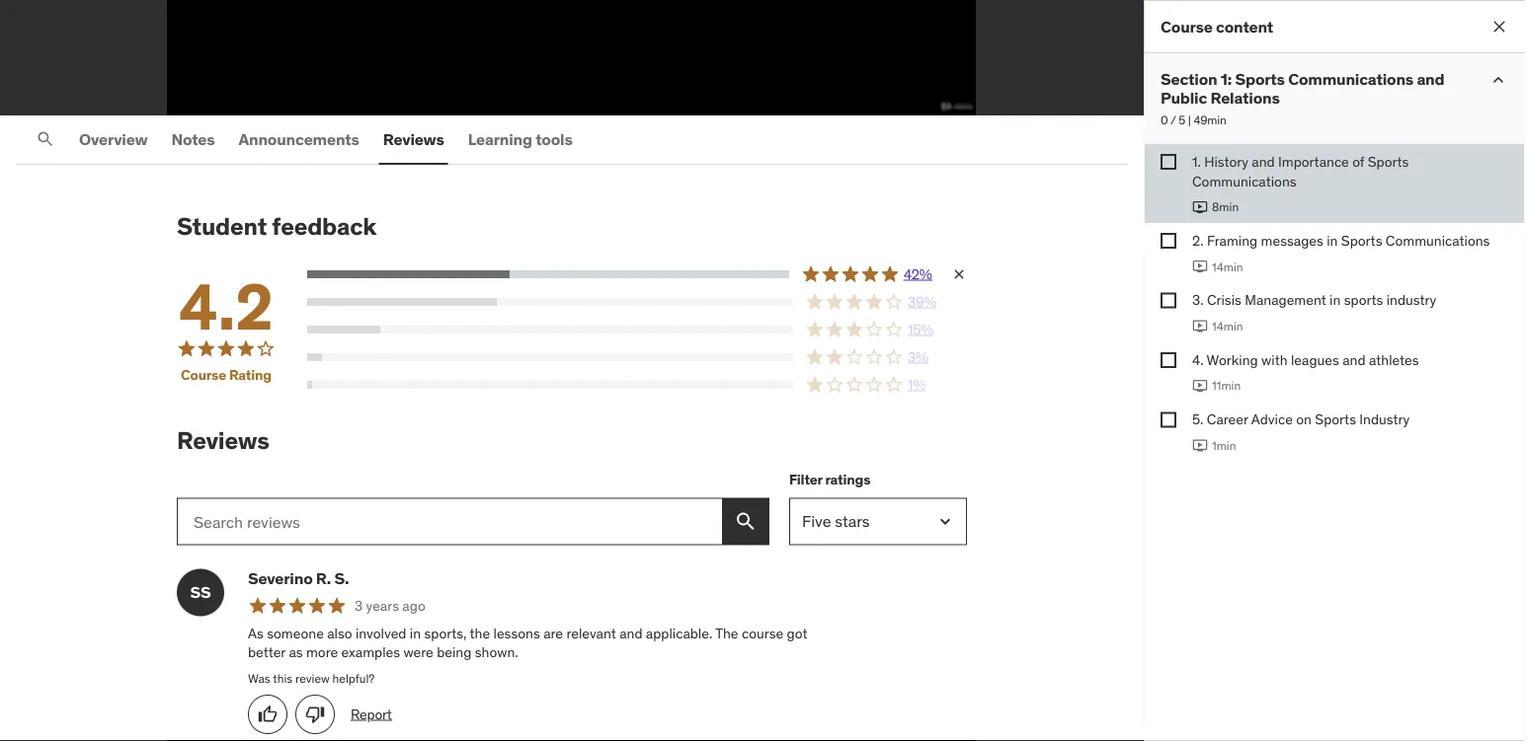 Task type: describe. For each thing, give the bounding box(es) containing it.
sidebar element
[[1144, 0, 1525, 742]]

also
[[327, 625, 352, 643]]

1.
[[1192, 153, 1201, 171]]

mark as helpful image
[[258, 706, 278, 725]]

xsmall image inside 42% button
[[951, 267, 967, 283]]

14min for crisis
[[1212, 319, 1243, 334]]

reviews inside reviews button
[[383, 129, 444, 150]]

in inside as someone also involved in sports, the lessons are relevant and applicable. the course got better as more examples were being shown.
[[410, 625, 421, 643]]

someone
[[267, 625, 324, 643]]

transcript in sidebar region image
[[949, 82, 973, 105]]

ss
[[190, 583, 211, 604]]

1% button
[[307, 376, 967, 395]]

overview button
[[75, 116, 152, 164]]

content
[[1216, 16, 1274, 36]]

feedback
[[272, 212, 376, 242]]

public
[[1161, 88, 1207, 108]]

the
[[470, 625, 490, 643]]

xsmall image for 1.
[[1161, 154, 1177, 170]]

got
[[787, 625, 808, 643]]

review
[[295, 672, 330, 687]]

as
[[289, 645, 303, 662]]

3. crisis management in sports industry
[[1192, 291, 1437, 309]]

involved
[[356, 625, 406, 643]]

messages
[[1261, 232, 1324, 250]]

close course content sidebar image
[[1490, 17, 1510, 37]]

rating
[[229, 366, 272, 384]]

on
[[1296, 411, 1312, 429]]

14min for framing
[[1212, 259, 1243, 274]]

filter
[[789, 472, 822, 490]]

the
[[715, 625, 739, 643]]

relations
[[1211, 88, 1280, 108]]

course for course content
[[1161, 16, 1213, 36]]

42% button
[[307, 265, 967, 285]]

play history and importance of sports communications image
[[1192, 199, 1208, 215]]

communications inside the section 1: sports communications and public relations 0 / 5 | 49min
[[1288, 69, 1414, 89]]

with
[[1262, 351, 1288, 369]]

1min
[[1212, 438, 1236, 453]]

was
[[248, 672, 270, 687]]

42%
[[904, 266, 932, 284]]

sports up sports
[[1341, 232, 1383, 250]]

in for sports
[[1330, 291, 1341, 309]]

sports inside the section 1: sports communications and public relations 0 / 5 | 49min
[[1235, 69, 1285, 89]]

1. history and importance of sports communications
[[1192, 153, 1409, 190]]

advice
[[1251, 411, 1293, 429]]

and inside as someone also involved in sports, the lessons are relevant and applicable. the course got better as more examples were being shown.
[[620, 625, 643, 643]]

learning
[[468, 129, 532, 150]]

severino r. s.
[[248, 569, 349, 589]]

sports
[[1344, 291, 1383, 309]]

examples
[[341, 645, 400, 662]]

and inside the section 1: sports communications and public relations 0 / 5 | 49min
[[1417, 69, 1445, 89]]

shown.
[[475, 645, 518, 662]]

0 horizontal spatial reviews
[[177, 426, 269, 456]]

|
[[1188, 113, 1191, 128]]

4.
[[1192, 351, 1204, 369]]

applicable.
[[646, 625, 713, 643]]

crisis
[[1207, 291, 1242, 309]]

relevant
[[566, 625, 616, 643]]

as someone also involved in sports, the lessons are relevant and applicable. the course got better as more examples were being shown.
[[248, 625, 808, 662]]

working
[[1207, 351, 1258, 369]]

lessons
[[493, 625, 540, 643]]

49min
[[1194, 113, 1227, 128]]

4. working with leagues and athletes
[[1192, 351, 1419, 369]]

overview
[[79, 129, 148, 150]]

course for course rating
[[181, 366, 226, 384]]

video player region
[[0, 0, 1146, 116]]

being
[[437, 645, 472, 662]]

filter ratings
[[789, 472, 871, 490]]

11min
[[1212, 378, 1241, 394]]

2.
[[1192, 232, 1204, 250]]

3
[[355, 598, 363, 615]]

student
[[177, 212, 267, 242]]

industry
[[1387, 291, 1437, 309]]

3%
[[908, 349, 928, 367]]

sports right on
[[1315, 411, 1356, 429]]

history
[[1204, 153, 1249, 171]]

sports,
[[424, 625, 467, 643]]

more
[[306, 645, 338, 662]]

better
[[248, 645, 286, 662]]

8min
[[1212, 199, 1239, 215]]

are
[[543, 625, 563, 643]]

1%
[[908, 376, 926, 394]]

and inside 1. history and importance of sports communications
[[1252, 153, 1275, 171]]

section
[[1161, 69, 1218, 89]]

of
[[1353, 153, 1365, 171]]

play working with leagues and athletes image
[[1192, 378, 1208, 394]]

15% button
[[307, 320, 967, 340]]

report button
[[351, 706, 392, 725]]

years
[[366, 598, 399, 615]]



Task type: vqa. For each thing, say whether or not it's contained in the screenshot.
'AND' within "Section 1: Sports Communications and Public Relations 0 / 5 | 49min"
yes



Task type: locate. For each thing, give the bounding box(es) containing it.
leagues
[[1291, 351, 1339, 369]]

play career advice on sports industry image
[[1192, 438, 1208, 454]]

in left sports
[[1330, 291, 1341, 309]]

progress bar slider
[[12, 53, 1132, 77]]

this
[[273, 672, 293, 687]]

2. framing messages in sports communications
[[1192, 232, 1490, 250]]

xsmall image left the 4. on the right of page
[[1161, 353, 1177, 368]]

1 vertical spatial communications
[[1192, 172, 1297, 190]]

forward 5 seconds image
[[143, 82, 167, 105]]

r.
[[316, 569, 331, 589]]

14min down 'crisis'
[[1212, 319, 1243, 334]]

in right the messages
[[1327, 232, 1338, 250]]

2 vertical spatial communications
[[1386, 232, 1490, 250]]

1 horizontal spatial course
[[1161, 16, 1213, 36]]

1:
[[1221, 69, 1232, 89]]

management
[[1245, 291, 1327, 309]]

4.2
[[179, 268, 273, 348]]

and right "leagues"
[[1343, 351, 1366, 369]]

1 vertical spatial in
[[1330, 291, 1341, 309]]

industry
[[1360, 411, 1410, 429]]

39%
[[908, 293, 937, 311]]

search image
[[36, 130, 55, 150]]

1 horizontal spatial reviews
[[383, 129, 444, 150]]

learning tools
[[468, 129, 573, 150]]

ratings
[[825, 472, 871, 490]]

communications up of
[[1288, 69, 1414, 89]]

0 vertical spatial 14min
[[1212, 259, 1243, 274]]

sports inside 1. history and importance of sports communications
[[1368, 153, 1409, 171]]

communications up industry
[[1386, 232, 1490, 250]]

xsmall image
[[1161, 293, 1177, 309]]

learning tools button
[[464, 116, 577, 164]]

career
[[1207, 411, 1248, 429]]

announcements button
[[235, 116, 363, 164]]

5
[[1179, 113, 1186, 128]]

0 vertical spatial course
[[1161, 16, 1213, 36]]

and left small icon
[[1417, 69, 1445, 89]]

xsmall image for 4.
[[1161, 353, 1177, 368]]

Search reviews text field
[[177, 499, 722, 546]]

sports right of
[[1368, 153, 1409, 171]]

were
[[403, 645, 434, 662]]

1 vertical spatial reviews
[[177, 426, 269, 456]]

0 vertical spatial in
[[1327, 232, 1338, 250]]

reviews button
[[379, 116, 448, 164]]

as
[[248, 625, 264, 643]]

course
[[742, 625, 784, 643]]

section 1: sports communications and public relations 0 / 5 | 49min
[[1161, 69, 1445, 128]]

framing
[[1207, 232, 1258, 250]]

reviews down the course rating
[[177, 426, 269, 456]]

play crisis management in sports industry image
[[1192, 319, 1208, 334]]

and right history
[[1252, 153, 1275, 171]]

course left rating
[[181, 366, 226, 384]]

and right the relevant in the bottom of the page
[[620, 625, 643, 643]]

0 horizontal spatial course
[[181, 366, 226, 384]]

section 1: sports communications and public relations button
[[1161, 69, 1473, 108]]

xsmall image right 42% at the right top of page
[[951, 267, 967, 283]]

course up section
[[1161, 16, 1213, 36]]

communications inside 1. history and importance of sports communications
[[1192, 172, 1297, 190]]

notes button
[[167, 116, 219, 164]]

2 14min from the top
[[1212, 319, 1243, 334]]

was this review helpful?
[[248, 672, 375, 687]]

tools
[[536, 129, 573, 150]]

xsmall image for 5.
[[1161, 412, 1177, 428]]

course inside the sidebar element
[[1161, 16, 1213, 36]]

in for sports
[[1327, 232, 1338, 250]]

/
[[1171, 113, 1176, 128]]

xsmall image for 2.
[[1161, 233, 1177, 249]]

helpful?
[[333, 672, 375, 687]]

2 vertical spatial in
[[410, 625, 421, 643]]

0 vertical spatial communications
[[1288, 69, 1414, 89]]

xsmall image left 5.
[[1161, 412, 1177, 428]]

3.
[[1192, 291, 1204, 309]]

announcements
[[239, 129, 359, 150]]

3 years ago
[[355, 598, 426, 615]]

xsmall image
[[1161, 154, 1177, 170], [1161, 233, 1177, 249], [951, 267, 967, 283], [1161, 353, 1177, 368], [1161, 412, 1177, 428]]

39% button
[[307, 293, 967, 312]]

communications
[[1288, 69, 1414, 89], [1192, 172, 1297, 190], [1386, 232, 1490, 250]]

xsmall image left 2.
[[1161, 233, 1177, 249]]

in
[[1327, 232, 1338, 250], [1330, 291, 1341, 309], [410, 625, 421, 643]]

1 14min from the top
[[1212, 259, 1243, 274]]

0 vertical spatial reviews
[[383, 129, 444, 150]]

communications down history
[[1192, 172, 1297, 190]]

play framing messages in sports communications image
[[1192, 259, 1208, 275]]

submit search image
[[734, 511, 758, 535]]

14min down framing
[[1212, 259, 1243, 274]]

athletes
[[1369, 351, 1419, 369]]

sports right 1: at the top right of page
[[1235, 69, 1285, 89]]

course
[[1161, 16, 1213, 36], [181, 366, 226, 384]]

notes
[[171, 129, 215, 150]]

course rating
[[181, 366, 272, 384]]

mark as unhelpful image
[[305, 706, 325, 725]]

sports
[[1235, 69, 1285, 89], [1368, 153, 1409, 171], [1341, 232, 1383, 250], [1315, 411, 1356, 429]]

ago
[[402, 598, 426, 615]]

course content
[[1161, 16, 1274, 36]]

15%
[[908, 321, 934, 339]]

1 vertical spatial 14min
[[1212, 319, 1243, 334]]

s.
[[334, 569, 349, 589]]

student feedback
[[177, 212, 376, 242]]

importance
[[1278, 153, 1349, 171]]

small image
[[1489, 70, 1509, 90]]

report
[[351, 706, 392, 724]]

5.
[[1192, 411, 1204, 429]]

1 vertical spatial course
[[181, 366, 226, 384]]

xsmall image left 1.
[[1161, 154, 1177, 170]]

3% button
[[307, 348, 967, 368]]

in up 'were'
[[410, 625, 421, 643]]

0
[[1161, 113, 1168, 128]]

reviews
[[383, 129, 444, 150], [177, 426, 269, 456]]

severino
[[248, 569, 313, 589]]

reviews left learning at the top left
[[383, 129, 444, 150]]



